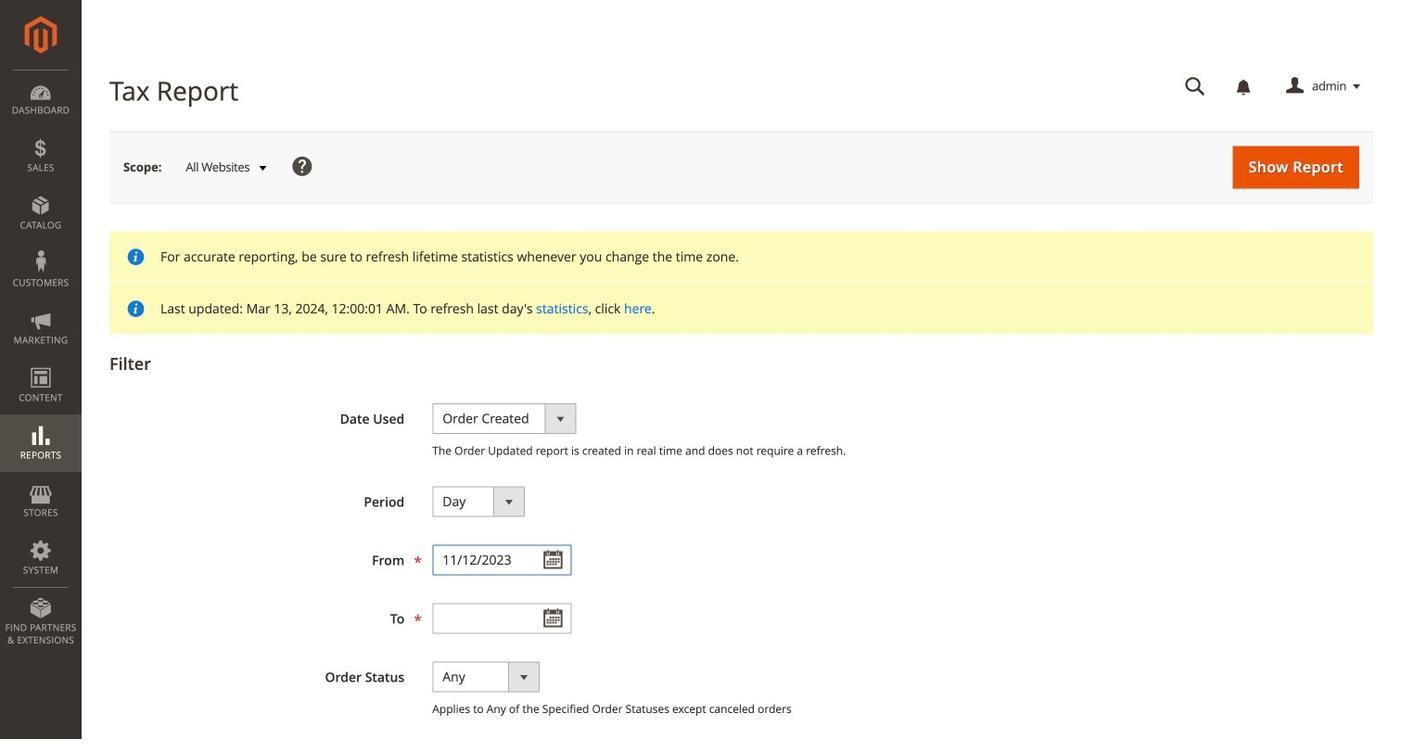 Task type: locate. For each thing, give the bounding box(es) containing it.
menu bar
[[0, 70, 82, 656]]

None text field
[[432, 603, 571, 634]]

magento admin panel image
[[25, 16, 57, 54]]

None text field
[[1172, 70, 1218, 103], [432, 545, 571, 575], [1172, 70, 1218, 103], [432, 545, 571, 575]]



